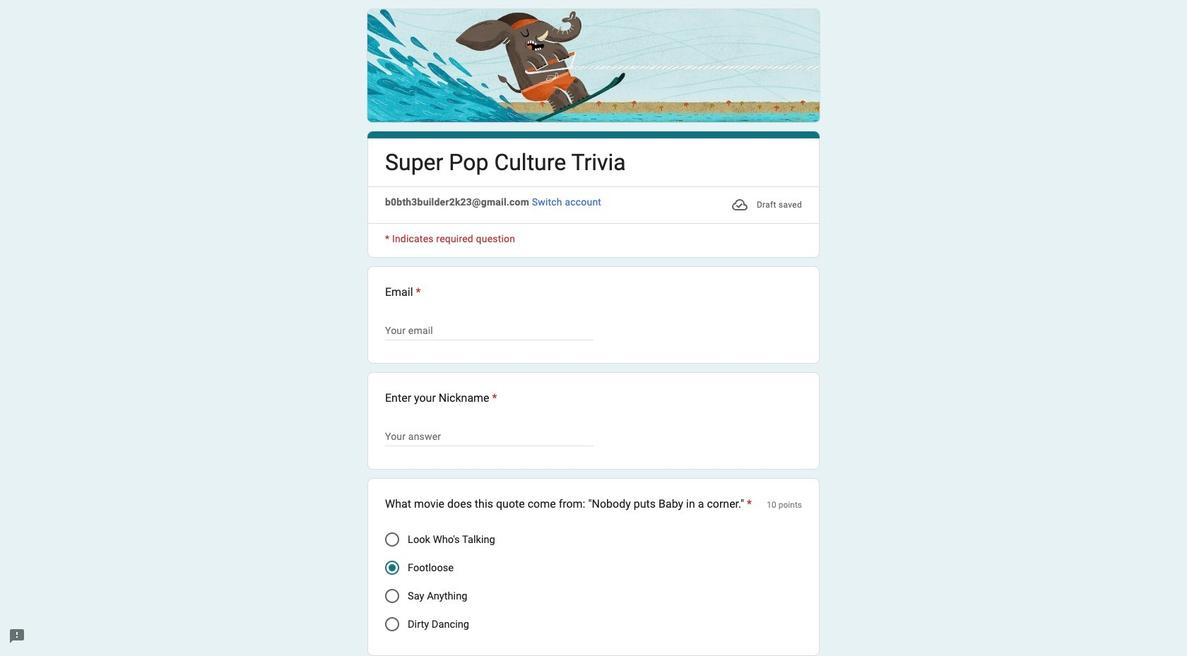 Task type: locate. For each thing, give the bounding box(es) containing it.
1 heading from the top
[[385, 148, 626, 178]]

Look Who's Talking radio
[[385, 533, 399, 547]]

status
[[732, 195, 802, 215]]

report a problem to google image
[[8, 628, 25, 645]]

0 vertical spatial required question element
[[413, 284, 421, 301]]

list item
[[368, 267, 820, 364]]

4 heading from the top
[[385, 496, 752, 513]]

heading
[[385, 148, 626, 178], [385, 284, 802, 301], [385, 390, 497, 407], [385, 496, 752, 513]]

Your email email field
[[385, 322, 594, 339]]

look who's talking image
[[385, 533, 399, 547]]

required question element
[[413, 284, 421, 301], [490, 390, 497, 407], [744, 496, 752, 513]]

list
[[368, 267, 820, 657]]

2 heading from the top
[[385, 284, 802, 301]]

2 vertical spatial required question element
[[744, 496, 752, 513]]

0 horizontal spatial required question element
[[413, 284, 421, 301]]

1 vertical spatial required question element
[[490, 390, 497, 407]]

say anything image
[[385, 590, 399, 604]]

3 heading from the top
[[385, 390, 497, 407]]

None text field
[[385, 429, 594, 445]]

total points possible for this question. note
[[767, 496, 802, 515]]

1 horizontal spatial required question element
[[490, 390, 497, 407]]



Task type: describe. For each thing, give the bounding box(es) containing it.
2 horizontal spatial required question element
[[744, 496, 752, 513]]

Dirty Dancing radio
[[385, 618, 399, 632]]

footloose image
[[389, 565, 396, 572]]

Say Anything radio
[[385, 590, 399, 604]]

Footloose radio
[[385, 561, 399, 576]]

dirty dancing image
[[385, 618, 399, 632]]



Task type: vqa. For each thing, say whether or not it's contained in the screenshot.
for
no



